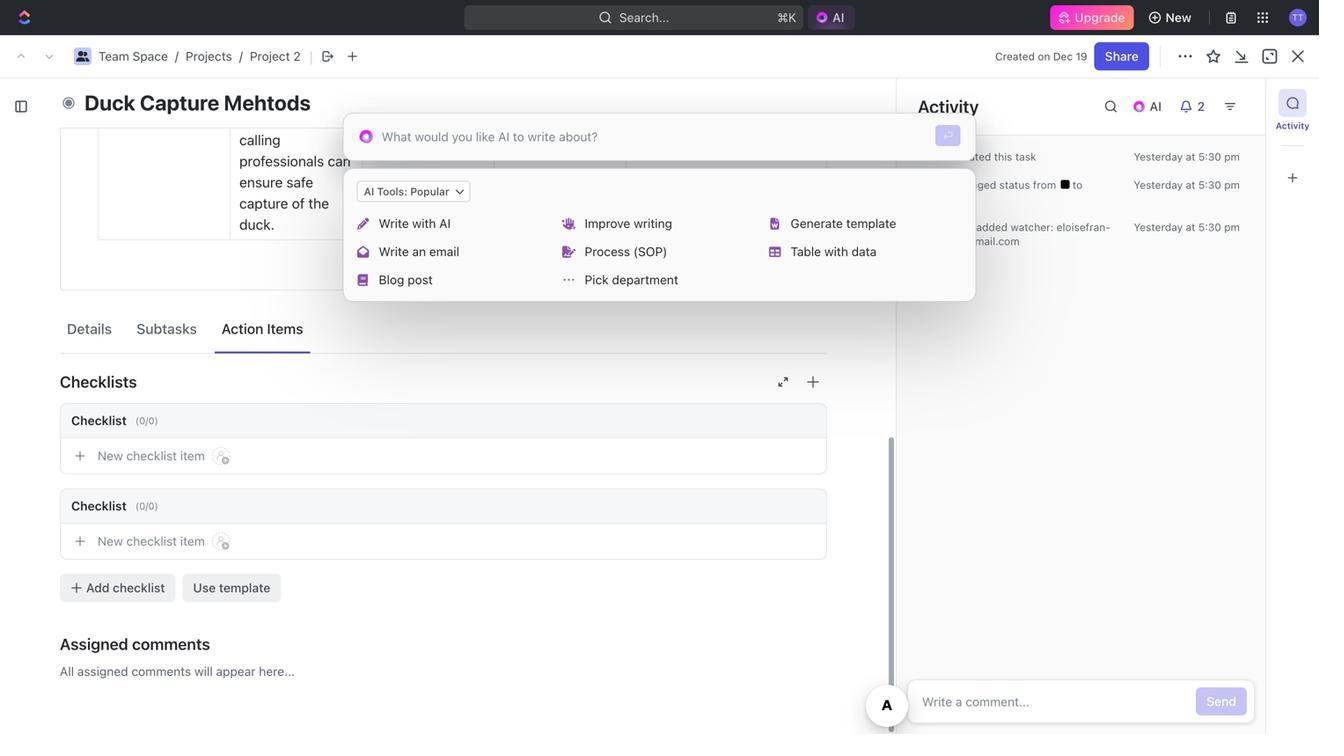 Task type: vqa. For each thing, say whether or not it's contained in the screenshot.
SPACES
no



Task type: describe. For each thing, give the bounding box(es) containing it.
write with ai
[[379, 216, 451, 231]]

use
[[193, 580, 216, 595]]

1 vertical spatial comments
[[132, 664, 191, 679]]

you created this task
[[932, 151, 1037, 163]]

assigned comments
[[60, 635, 210, 654]]

space for team space
[[67, 49, 102, 63]]

task sidebar navigation tab list
[[1274, 89, 1312, 192]]

2 yesterday from the top
[[1134, 179, 1183, 191]]

1 horizontal spatial user group image
[[76, 51, 89, 62]]

Search tasks... text field
[[1100, 200, 1276, 227]]

team for team space / projects / project 2 |
[[99, 49, 129, 63]]

hide
[[650, 207, 674, 220]]

use template button
[[183, 574, 281, 602]]

write an email button
[[351, 238, 553, 266]]

calling professional services
[[107, 68, 195, 127]]

space for team space / projects / project 2 |
[[133, 49, 168, 63]]

team for team space
[[33, 49, 63, 63]]

ensure
[[239, 174, 283, 191]]

project 2 link up if at the left top of page
[[200, 46, 279, 67]]

1 (0/0) from the top
[[135, 415, 158, 426]]

envelope open image
[[357, 246, 369, 258]]

2 new checklist item from the top
[[98, 534, 205, 548]]

if the above methods are unsuccessful, calling professionals can ensure safe capture of the duck.
[[239, 68, 354, 233]]

data
[[852, 244, 877, 259]]

task 1
[[92, 306, 127, 321]]

2 share button from the left
[[1097, 42, 1152, 70]]

blog
[[379, 272, 404, 287]]

appear
[[216, 664, 256, 679]]

comments inside assigned comments dropdown button
[[132, 635, 210, 654]]

created on dec 19
[[995, 50, 1088, 62]]

assigned
[[77, 664, 128, 679]]

on
[[1038, 50, 1050, 62]]

table link
[[267, 158, 302, 183]]

gantt
[[335, 163, 367, 178]]

add inside button
[[86, 580, 110, 595]]

changed
[[954, 179, 997, 191]]

added
[[977, 221, 1008, 233]]

1 vertical spatial project 2
[[42, 105, 147, 134]]

from
[[1033, 179, 1056, 191]]

process (sop)
[[585, 244, 668, 259]]

all assigned comments will appear here...
[[60, 664, 295, 679]]

1 horizontal spatial add task button
[[190, 245, 265, 266]]

at for created this task
[[1186, 151, 1196, 163]]

projects inside projects link
[[139, 49, 185, 63]]

watcher:
[[1011, 221, 1054, 233]]

1 new checklist item from the top
[[98, 448, 205, 463]]

0 horizontal spatial do
[[83, 418, 99, 430]]

0 vertical spatial add task
[[1192, 113, 1245, 128]]

2 checklist (0/0) from the top
[[71, 499, 158, 513]]

you
[[932, 151, 951, 163]]

task left 1
[[92, 306, 118, 321]]

capture
[[140, 90, 219, 115]]

created
[[995, 50, 1035, 62]]

changed status from
[[951, 179, 1059, 191]]

pick department
[[585, 272, 678, 287]]

What would you like AI to write about? text field
[[382, 128, 919, 146]]

task down task 2
[[118, 368, 144, 383]]

send
[[1207, 694, 1237, 709]]

with for table
[[825, 244, 848, 259]]

a
[[371, 68, 381, 85]]

project inside 'link'
[[222, 49, 264, 63]]

clickbot
[[932, 221, 974, 233]]

calendar link
[[182, 158, 238, 183]]

eloisefran
[[1057, 221, 1111, 233]]

animal
[[418, 68, 459, 85]]

share for 1st share button from right
[[1107, 49, 1141, 63]]

new inside new button
[[1166, 10, 1192, 25]]

0 vertical spatial checklist
[[126, 448, 177, 463]]

pm for created this task
[[1225, 151, 1240, 163]]

above
[[276, 68, 314, 85]]

details
[[67, 320, 112, 337]]

template for generate template
[[847, 216, 896, 231]]

very high
[[503, 68, 566, 85]]

19
[[1076, 50, 1088, 62]]

duck
[[84, 90, 135, 115]]

2 checklist from the top
[[71, 499, 127, 513]]

an
[[412, 244, 426, 259]]

2 yesterday at 5:30 pm from the top
[[1134, 179, 1240, 191]]

project 2 link up above
[[250, 49, 301, 63]]

0 horizontal spatial user group image
[[17, 52, 28, 61]]

assigned comments button
[[60, 623, 827, 665]]

team space
[[33, 49, 102, 63]]

post
[[408, 272, 433, 287]]

methods
[[239, 89, 296, 106]]

local
[[384, 68, 414, 85]]

1 / from the left
[[110, 49, 113, 63]]

generate
[[791, 216, 843, 231]]

task 2 link
[[87, 332, 347, 357]]

write for write an email
[[379, 244, 409, 259]]

hand sparkles image
[[562, 218, 576, 229]]

⏎
[[943, 129, 954, 142]]

checklists button
[[60, 361, 827, 403]]

use template
[[193, 580, 271, 595]]

pm for added watcher:
[[1225, 221, 1240, 233]]

ai inside write with ai button
[[439, 216, 451, 231]]

2 inside "team space / projects / project 2 |"
[[293, 49, 301, 63]]

1
[[122, 306, 127, 321]]

writing
[[634, 216, 672, 231]]

center's
[[418, 89, 470, 106]]

do inside 'to to do'
[[961, 193, 974, 205]]

projects link up duck capture mehtods
[[186, 49, 232, 63]]

⏎ button
[[936, 125, 961, 146]]

subtasks button
[[130, 312, 204, 345]]

upgrade link
[[1050, 5, 1134, 30]]

calling
[[239, 132, 281, 148]]

book image
[[358, 274, 368, 286]]

task down task 1
[[92, 337, 118, 352]]

improve writing
[[585, 216, 672, 231]]

write for write with ai
[[379, 216, 409, 231]]

search...
[[619, 10, 670, 25]]

2 inside task 2 link
[[122, 337, 129, 352]]

here...
[[259, 664, 295, 679]]

services
[[107, 110, 166, 127]]

status
[[1000, 179, 1030, 191]]

action items
[[222, 320, 303, 337]]

projects inside "team space / projects / project 2 |"
[[186, 49, 232, 63]]

generate template button
[[763, 209, 965, 238]]

yesterday at 5:30 pm for added watcher:
[[1134, 221, 1240, 233]]

team space link up calling
[[99, 49, 168, 63]]

action items button
[[215, 312, 310, 345]]

project down team space
[[42, 105, 121, 134]]

pick
[[585, 272, 609, 287]]

calendar
[[186, 163, 238, 178]]

to to do
[[943, 179, 1083, 205]]

table for table with data
[[791, 244, 821, 259]]

yesterday for added watcher:
[[1134, 221, 1183, 233]]



Task type: locate. For each thing, give the bounding box(es) containing it.
with left data
[[825, 244, 848, 259]]

1 vertical spatial at
[[1186, 179, 1196, 191]]

3 5:30 from the top
[[1199, 221, 1222, 233]]

added watcher:
[[974, 221, 1057, 233]]

checklist (0/0) down checklists
[[71, 413, 158, 428]]

0 vertical spatial do
[[961, 193, 974, 205]]

template
[[847, 216, 896, 231], [219, 580, 271, 595]]

project 2 inside 'link'
[[222, 49, 275, 63]]

5:30 for created this task
[[1199, 151, 1222, 163]]

checklist
[[71, 413, 127, 428], [71, 499, 127, 513]]

3 yesterday at 5:30 pm from the top
[[1134, 221, 1240, 233]]

0 vertical spatial at
[[1186, 151, 1196, 163]]

add down task 2
[[92, 368, 114, 383]]

1 vertical spatial 5:30
[[1199, 179, 1222, 191]]

2 projects from the left
[[186, 49, 232, 63]]

0 vertical spatial checklist
[[71, 413, 127, 428]]

process (sop) button
[[557, 238, 759, 266]]

team space link up duck
[[11, 46, 106, 67]]

(0/0) right 4
[[135, 415, 158, 426]]

ai left tools:
[[364, 185, 374, 198]]

do down changed
[[961, 193, 974, 205]]

yesterday at 5:30 pm up customize
[[1134, 151, 1240, 163]]

items
[[267, 320, 303, 337]]

checklists
[[60, 372, 137, 391]]

pick department button
[[557, 266, 759, 294]]

template up data
[[847, 216, 896, 231]]

cis23@gmail.com
[[932, 221, 1111, 247]]

5:30
[[1199, 151, 1222, 163], [1199, 179, 1222, 191], [1199, 221, 1222, 233]]

table inside button
[[791, 244, 821, 259]]

2 (0/0) from the top
[[135, 500, 158, 512]]

user group image up duck
[[76, 51, 89, 62]]

ai
[[364, 185, 374, 198], [439, 216, 451, 231]]

0 vertical spatial ai
[[364, 185, 374, 198]]

4
[[119, 418, 126, 430]]

1 vertical spatial checklist
[[71, 499, 127, 513]]

professional
[[107, 89, 192, 106]]

team inside "team space / projects / project 2 |"
[[99, 49, 129, 63]]

write inside the write an email button
[[379, 244, 409, 259]]

/ up duck capture mehtods
[[193, 49, 197, 63]]

0 horizontal spatial table
[[271, 163, 302, 178]]

0 vertical spatial table
[[271, 163, 302, 178]]

0 horizontal spatial activity
[[918, 96, 979, 117]]

1 vertical spatial activity
[[1276, 121, 1310, 131]]

1 vertical spatial yesterday
[[1134, 179, 1183, 191]]

yesterday down customize button
[[1134, 221, 1183, 233]]

0 horizontal spatial space
[[67, 49, 102, 63]]

2 vertical spatial add task button
[[84, 365, 151, 386]]

comments up "all assigned comments will appear here..."
[[132, 635, 210, 654]]

automations button
[[1160, 43, 1251, 70]]

comments down assigned comments
[[132, 664, 191, 679]]

search
[[1040, 163, 1081, 178]]

generate template
[[791, 216, 896, 231]]

with for write
[[412, 216, 436, 231]]

2
[[267, 49, 275, 63], [293, 49, 301, 63], [127, 105, 142, 134], [122, 337, 129, 352]]

0 vertical spatial item
[[180, 448, 205, 463]]

1 share button from the left
[[1095, 42, 1150, 70]]

duck.
[[239, 216, 275, 233]]

write
[[379, 216, 409, 231], [379, 244, 409, 259]]

add task button down duck.
[[190, 245, 265, 266]]

1 vertical spatial add task button
[[190, 245, 265, 266]]

department
[[612, 272, 678, 287]]

customize
[[1170, 163, 1231, 178]]

2 horizontal spatial to
[[1073, 179, 1083, 191]]

2 vertical spatial pm
[[1225, 221, 1240, 233]]

2 vertical spatial yesterday at 5:30 pm
[[1134, 221, 1240, 233]]

2 vertical spatial to
[[65, 418, 80, 430]]

0 vertical spatial the
[[251, 68, 272, 85]]

0 vertical spatial template
[[847, 216, 896, 231]]

new button
[[1141, 4, 1202, 32]]

blog post button
[[351, 266, 553, 294]]

1 horizontal spatial add task
[[211, 250, 258, 262]]

1 vertical spatial checklist
[[126, 534, 177, 548]]

project 2 down calling
[[42, 105, 147, 134]]

0 vertical spatial new checklist item
[[98, 448, 205, 463]]

0 horizontal spatial template
[[219, 580, 271, 595]]

1 horizontal spatial ai
[[439, 216, 451, 231]]

checklist down to do
[[71, 499, 127, 513]]

0 horizontal spatial team
[[33, 49, 63, 63]]

0 vertical spatial checklist (0/0)
[[71, 413, 158, 428]]

0 vertical spatial add task button
[[1182, 107, 1256, 135]]

mehtods
[[224, 90, 311, 115]]

projects link
[[117, 46, 190, 67], [186, 49, 232, 63]]

new checklist item down 4
[[98, 448, 205, 463]]

new up automations
[[1166, 10, 1192, 25]]

2 team from the left
[[99, 49, 129, 63]]

1 team from the left
[[33, 49, 63, 63]]

2 share from the left
[[1107, 49, 1141, 63]]

project 2
[[222, 49, 275, 63], [42, 105, 147, 134]]

created
[[954, 151, 991, 163]]

1 yesterday at 5:30 pm from the top
[[1134, 151, 1240, 163]]

share for 2nd share button from the right
[[1105, 49, 1139, 63]]

add
[[1192, 113, 1215, 128], [211, 250, 232, 262], [92, 368, 114, 383], [86, 580, 110, 595]]

0 vertical spatial write
[[379, 216, 409, 231]]

checklist inside add checklist button
[[113, 580, 165, 595]]

at down customize button
[[1186, 221, 1196, 233]]

popular
[[410, 185, 449, 198]]

to down changed
[[946, 193, 958, 205]]

activity inside task sidebar content section
[[918, 96, 979, 117]]

task 2
[[92, 337, 129, 352]]

2 vertical spatial checklist
[[113, 580, 165, 595]]

to for to to do
[[1073, 179, 1083, 191]]

at
[[1186, 151, 1196, 163], [1186, 179, 1196, 191], [1186, 221, 1196, 233]]

task up customize
[[1219, 113, 1245, 128]]

2 horizontal spatial add task button
[[1182, 107, 1256, 135]]

information.
[[371, 132, 448, 148]]

0 horizontal spatial with
[[412, 216, 436, 231]]

1 vertical spatial (0/0)
[[135, 500, 158, 512]]

task
[[1219, 113, 1245, 128], [235, 250, 258, 262], [92, 306, 118, 321], [92, 337, 118, 352], [118, 368, 144, 383]]

add task down task 2
[[92, 368, 144, 383]]

1 space from the left
[[67, 49, 102, 63]]

add task up customize
[[1192, 113, 1245, 128]]

0 vertical spatial comments
[[132, 635, 210, 654]]

1 5:30 from the top
[[1199, 151, 1222, 163]]

add task
[[1192, 113, 1245, 128], [211, 250, 258, 262], [92, 368, 144, 383]]

checklist down checklists
[[71, 413, 127, 428]]

of
[[292, 195, 305, 212]]

2 vertical spatial yesterday
[[1134, 221, 1183, 233]]

yesterday up customize
[[1134, 151, 1183, 163]]

⌘k
[[777, 10, 797, 25]]

0 vertical spatial project 2
[[222, 49, 275, 63]]

/ up calling
[[110, 49, 113, 63]]

1 vertical spatial new
[[98, 448, 123, 463]]

1 write from the top
[[379, 216, 409, 231]]

activity inside task sidebar navigation "tab list"
[[1276, 121, 1310, 131]]

0 horizontal spatial project 2
[[42, 105, 147, 134]]

1 horizontal spatial the
[[309, 195, 329, 212]]

1 vertical spatial checklist (0/0)
[[71, 499, 158, 513]]

to for to do
[[65, 418, 80, 430]]

process
[[585, 244, 630, 259]]

1 vertical spatial to
[[946, 193, 958, 205]]

0 vertical spatial pm
[[1225, 151, 1240, 163]]

ai up email
[[439, 216, 451, 231]]

1 vertical spatial yesterday at 5:30 pm
[[1134, 179, 1240, 191]]

add task down duck.
[[211, 250, 258, 262]]

add checklist
[[86, 580, 165, 595]]

new checklist item up add checklist
[[98, 534, 205, 548]]

5:30 for added watcher:
[[1199, 221, 1222, 233]]

table for table
[[271, 163, 302, 178]]

2 vertical spatial at
[[1186, 221, 1196, 233]]

0 vertical spatial 5:30
[[1199, 151, 1222, 163]]

task down duck.
[[235, 250, 258, 262]]

1 projects from the left
[[139, 49, 185, 63]]

write right pencil icon
[[379, 216, 409, 231]]

with inside button
[[825, 244, 848, 259]]

professionals
[[239, 153, 324, 169]]

0 vertical spatial activity
[[918, 96, 979, 117]]

ai tools: popular button
[[357, 181, 471, 202]]

0 vertical spatial yesterday at 5:30 pm
[[1134, 151, 1240, 163]]

new checklist item
[[98, 448, 205, 463], [98, 534, 205, 548]]

1 vertical spatial with
[[825, 244, 848, 259]]

new up add checklist button
[[98, 534, 123, 548]]

2 write from the top
[[379, 244, 409, 259]]

/ up 'capture'
[[175, 49, 179, 63]]

yesterday at 5:30 pm down customize
[[1134, 179, 1240, 191]]

0 vertical spatial new
[[1166, 10, 1192, 25]]

contact
[[371, 110, 420, 127]]

1 vertical spatial item
[[180, 534, 205, 548]]

2 horizontal spatial add task
[[1192, 113, 1245, 128]]

a local animal rescue center's contact information.
[[371, 68, 474, 148]]

duck capture mehtods
[[84, 90, 311, 115]]

/ up if at the left top of page
[[239, 49, 243, 63]]

space
[[67, 49, 102, 63], [133, 49, 168, 63]]

template for use template
[[219, 580, 271, 595]]

ai tools: popular button
[[357, 181, 471, 202]]

project up if at the left top of page
[[222, 49, 264, 63]]

1 vertical spatial new checklist item
[[98, 534, 205, 548]]

table with data button
[[763, 238, 965, 266]]

add task button up customize
[[1182, 107, 1256, 135]]

yesterday for created this task
[[1134, 151, 1183, 163]]

at for added watcher:
[[1186, 221, 1196, 233]]

3 / from the left
[[193, 49, 197, 63]]

at up customize
[[1186, 151, 1196, 163]]

checklist (0/0) up add checklist button
[[71, 499, 158, 513]]

2 vertical spatial add task
[[92, 368, 144, 383]]

project up above
[[250, 49, 290, 63]]

1 vertical spatial table
[[791, 244, 821, 259]]

4 / from the left
[[239, 49, 243, 63]]

1 checklist (0/0) from the top
[[71, 413, 158, 428]]

table
[[271, 163, 302, 178], [791, 244, 821, 259]]

can
[[328, 153, 351, 169]]

1 horizontal spatial activity
[[1276, 121, 1310, 131]]

project inside "team space / projects / project 2 |"
[[250, 49, 290, 63]]

task sidebar content section
[[896, 78, 1266, 734]]

file word image
[[771, 218, 779, 229]]

0 horizontal spatial add task button
[[84, 365, 151, 386]]

3 pm from the top
[[1225, 221, 1240, 233]]

(0/0) up add checklist
[[135, 500, 158, 512]]

write left an
[[379, 244, 409, 259]]

1 at from the top
[[1186, 151, 1196, 163]]

eloisefran cis23@gmail.com
[[932, 221, 1111, 247]]

share
[[1105, 49, 1139, 63], [1107, 49, 1141, 63]]

high
[[536, 68, 566, 85]]

improve
[[585, 216, 631, 231]]

if
[[239, 68, 248, 85]]

pm
[[1225, 151, 1240, 163], [1225, 179, 1240, 191], [1225, 221, 1240, 233]]

space inside "team space / projects / project 2 |"
[[133, 49, 168, 63]]

2 / from the left
[[175, 49, 179, 63]]

do left 4
[[83, 418, 99, 430]]

1 horizontal spatial do
[[961, 193, 974, 205]]

space up calling
[[133, 49, 168, 63]]

space up duck
[[67, 49, 102, 63]]

ai inside ai tools: popular button
[[364, 185, 374, 198]]

3 at from the top
[[1186, 221, 1196, 233]]

to down the search
[[1073, 179, 1083, 191]]

the right of on the top
[[309, 195, 329, 212]]

1 item from the top
[[180, 448, 205, 463]]

safe
[[286, 174, 313, 191]]

table with data
[[791, 244, 877, 259]]

0 horizontal spatial ai
[[364, 185, 374, 198]]

0 vertical spatial to
[[1073, 179, 1083, 191]]

with inside button
[[412, 216, 436, 231]]

1 vertical spatial template
[[219, 580, 271, 595]]

to down checklists
[[65, 418, 80, 430]]

template right use
[[219, 580, 271, 595]]

1 vertical spatial ai
[[439, 216, 451, 231]]

project 2 link
[[200, 46, 279, 67], [250, 49, 301, 63]]

2 item from the top
[[180, 534, 205, 548]]

1 horizontal spatial table
[[791, 244, 821, 259]]

capture
[[239, 195, 288, 212]]

1 horizontal spatial with
[[825, 244, 848, 259]]

2 vertical spatial 5:30
[[1199, 221, 1222, 233]]

team space / projects / project 2 |
[[99, 48, 313, 65]]

activity
[[918, 96, 979, 117], [1276, 121, 1310, 131]]

with
[[412, 216, 436, 231], [825, 244, 848, 259]]

projects up duck capture mehtods
[[186, 49, 232, 63]]

with up an
[[412, 216, 436, 231]]

1 vertical spatial do
[[83, 418, 99, 430]]

1 vertical spatial pm
[[1225, 179, 1240, 191]]

write inside write with ai button
[[379, 216, 409, 231]]

item
[[180, 448, 205, 463], [180, 534, 205, 548]]

0 horizontal spatial to
[[65, 418, 80, 430]]

1 yesterday from the top
[[1134, 151, 1183, 163]]

user group image
[[76, 51, 89, 62], [17, 52, 28, 61]]

add task button down task 2
[[84, 365, 151, 386]]

1 vertical spatial the
[[309, 195, 329, 212]]

0 horizontal spatial the
[[251, 68, 272, 85]]

project 2 up if at the left top of page
[[222, 49, 275, 63]]

yesterday at 5:30 pm down customize button
[[1134, 221, 1240, 233]]

(sop)
[[634, 244, 668, 259]]

1 horizontal spatial space
[[133, 49, 168, 63]]

2 inside project 2 'link'
[[267, 49, 275, 63]]

2 pm from the top
[[1225, 179, 1240, 191]]

search button
[[1018, 158, 1086, 183]]

add checklist button
[[60, 574, 176, 602]]

0 vertical spatial yesterday
[[1134, 151, 1183, 163]]

share button
[[1095, 42, 1150, 70], [1097, 42, 1152, 70]]

1 horizontal spatial team
[[99, 49, 129, 63]]

1 vertical spatial add task
[[211, 250, 258, 262]]

projects up calling
[[139, 49, 185, 63]]

yesterday up search tasks... text box
[[1134, 179, 1183, 191]]

customize button
[[1147, 158, 1237, 183]]

details button
[[60, 312, 119, 345]]

at down customize
[[1186, 179, 1196, 191]]

add up customize
[[1192, 113, 1215, 128]]

3 yesterday from the top
[[1134, 221, 1183, 233]]

1 horizontal spatial template
[[847, 216, 896, 231]]

1 share from the left
[[1105, 49, 1139, 63]]

projects
[[139, 49, 185, 63], [186, 49, 232, 63]]

pencil image
[[357, 218, 369, 229]]

add up task 1 link
[[211, 250, 232, 262]]

1 vertical spatial write
[[379, 244, 409, 259]]

2 vertical spatial new
[[98, 534, 123, 548]]

0 vertical spatial (0/0)
[[135, 415, 158, 426]]

hide button
[[643, 203, 681, 224]]

calling
[[107, 68, 154, 85]]

will
[[194, 664, 213, 679]]

table image
[[769, 246, 781, 258]]

0 vertical spatial with
[[412, 216, 436, 231]]

2 at from the top
[[1186, 179, 1196, 191]]

add up assigned at the bottom of page
[[86, 580, 110, 595]]

new down 4
[[98, 448, 123, 463]]

projects link up calling
[[117, 46, 190, 67]]

the right if at the left top of page
[[251, 68, 272, 85]]

new
[[1166, 10, 1192, 25], [98, 448, 123, 463], [98, 534, 123, 548]]

file signature image
[[562, 246, 576, 258]]

1 horizontal spatial project 2
[[222, 49, 275, 63]]

1 checklist from the top
[[71, 413, 127, 428]]

2 space from the left
[[133, 49, 168, 63]]

1 horizontal spatial to
[[946, 193, 958, 205]]

write with ai button
[[351, 209, 553, 238]]

1 pm from the top
[[1225, 151, 1240, 163]]

user group image left team space
[[17, 52, 28, 61]]

action
[[222, 320, 263, 337]]

very
[[503, 68, 532, 85]]

2 5:30 from the top
[[1199, 179, 1222, 191]]

yesterday at 5:30 pm for created this task
[[1134, 151, 1240, 163]]

0 horizontal spatial add task
[[92, 368, 144, 383]]



